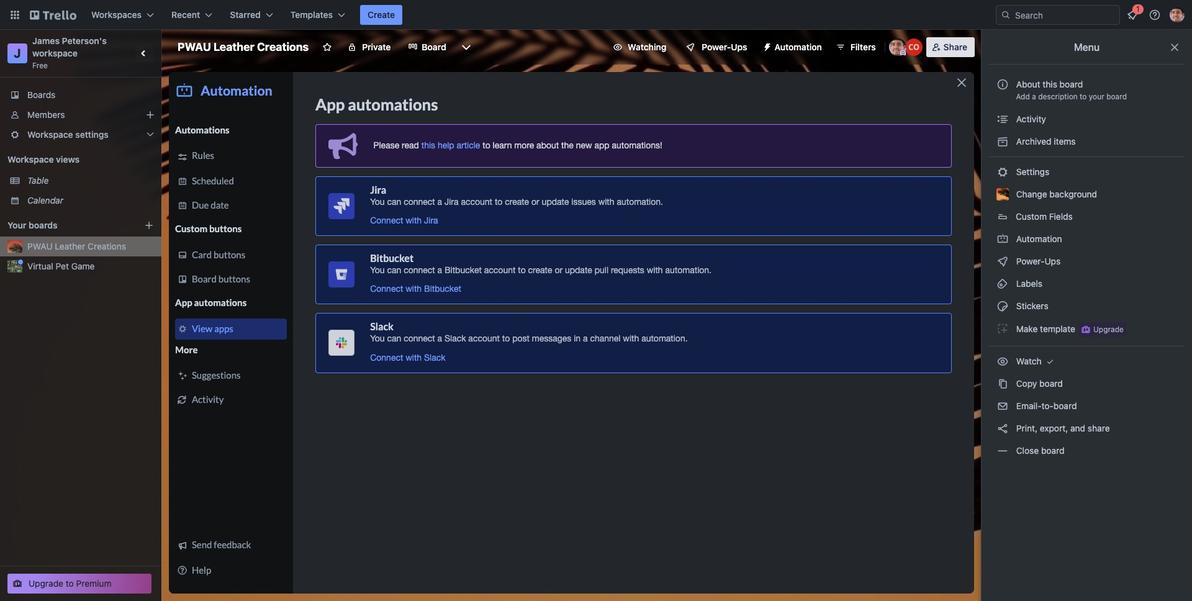 Task type: vqa. For each thing, say whether or not it's contained in the screenshot.
About...]
no



Task type: describe. For each thing, give the bounding box(es) containing it.
watching
[[628, 42, 667, 52]]

filters
[[851, 42, 876, 52]]

primary element
[[0, 0, 1193, 30]]

change background link
[[990, 185, 1185, 204]]

0 vertical spatial james peterson (jamespeterson93) image
[[1171, 7, 1185, 22]]

print,
[[1017, 423, 1038, 434]]

1 vertical spatial power-ups
[[1015, 256, 1064, 267]]

copy board link
[[990, 374, 1185, 394]]

starred
[[230, 9, 261, 20]]

stickers link
[[990, 296, 1185, 316]]

customize views image
[[460, 41, 473, 53]]

custom fields
[[1016, 211, 1073, 222]]

j link
[[7, 43, 27, 63]]

private
[[362, 42, 391, 52]]

1 notification image
[[1126, 7, 1141, 22]]

menu
[[1075, 42, 1100, 53]]

your
[[7, 220, 26, 231]]

about
[[1017, 79, 1041, 89]]

change background
[[1015, 189, 1098, 199]]

members link
[[0, 105, 162, 125]]

watching button
[[606, 37, 674, 57]]

templates
[[291, 9, 333, 20]]

sm image for email-to-board
[[997, 400, 1010, 413]]

premium
[[76, 578, 112, 589]]

leather inside text field
[[214, 40, 255, 53]]

make template
[[1015, 324, 1076, 334]]

board link
[[401, 37, 454, 57]]

close board
[[1015, 445, 1065, 456]]

upgrade for upgrade
[[1094, 325, 1124, 334]]

calendar link
[[27, 194, 154, 207]]

this
[[1043, 79, 1058, 89]]

board
[[422, 42, 446, 52]]

automation inside automation link
[[1015, 234, 1063, 244]]

stickers
[[1015, 301, 1049, 311]]

j
[[14, 46, 21, 60]]

workspace navigation collapse icon image
[[135, 45, 153, 62]]

make
[[1017, 324, 1038, 334]]

sm image for print, export, and share
[[997, 422, 1010, 435]]

activity link
[[990, 109, 1185, 129]]

sm image for close board
[[997, 445, 1010, 457]]

boards
[[29, 220, 58, 231]]

export,
[[1041, 423, 1069, 434]]

board right your in the right top of the page
[[1107, 92, 1128, 101]]

copy board
[[1015, 378, 1063, 389]]

0 horizontal spatial james peterson (jamespeterson93) image
[[890, 39, 907, 56]]

your boards with 2 items element
[[7, 218, 126, 233]]

workspaces
[[91, 9, 142, 20]]

sm image for activity
[[997, 113, 1010, 126]]

0 horizontal spatial pwau leather creations
[[27, 241, 126, 252]]

automation button
[[758, 37, 830, 57]]

search image
[[1002, 10, 1011, 20]]

description
[[1039, 92, 1078, 101]]

archived items link
[[990, 132, 1185, 152]]

1 vertical spatial ups
[[1045, 256, 1061, 267]]

sm image for copy board
[[997, 378, 1010, 390]]

email-to-board
[[1015, 401, 1078, 411]]

to inside about this board add a description to your board
[[1080, 92, 1088, 101]]

archived items
[[1015, 136, 1076, 147]]

watch
[[1015, 356, 1045, 367]]

starred button
[[223, 5, 281, 25]]

change
[[1017, 189, 1048, 199]]

power-ups link
[[990, 252, 1185, 272]]

table link
[[27, 175, 154, 187]]

add
[[1017, 92, 1031, 101]]

copy
[[1017, 378, 1038, 389]]

upgrade to premium
[[29, 578, 112, 589]]

background
[[1050, 189, 1098, 199]]

pwau leather creations link
[[27, 240, 154, 253]]

your boards
[[7, 220, 58, 231]]

archived
[[1017, 136, 1052, 147]]

create button
[[360, 5, 403, 25]]

0 horizontal spatial to
[[66, 578, 74, 589]]

automation inside button
[[775, 42, 822, 52]]

workspace for workspace settings
[[27, 129, 73, 140]]

free
[[32, 61, 48, 70]]

sm image for stickers
[[997, 300, 1010, 313]]

workspace
[[32, 48, 78, 58]]

and
[[1071, 423, 1086, 434]]

open information menu image
[[1149, 9, 1162, 21]]

upgrade button
[[1079, 322, 1127, 337]]

add board image
[[144, 221, 154, 231]]

settings
[[1015, 167, 1050, 177]]

ups inside button
[[731, 42, 748, 52]]

board inside copy board link
[[1040, 378, 1063, 389]]

create
[[368, 9, 395, 20]]

power-ups button
[[677, 37, 755, 57]]

sm image for watch
[[997, 355, 1010, 368]]



Task type: locate. For each thing, give the bounding box(es) containing it.
0 vertical spatial pwau
[[178, 40, 211, 53]]

email-to-board link
[[990, 396, 1185, 416]]

0 vertical spatial workspace
[[27, 129, 73, 140]]

0 horizontal spatial power-ups
[[702, 42, 748, 52]]

pwau down "recent" popup button
[[178, 40, 211, 53]]

0 vertical spatial creations
[[257, 40, 309, 53]]

upgrade left premium
[[29, 578, 63, 589]]

1 horizontal spatial pwau
[[178, 40, 211, 53]]

settings
[[75, 129, 109, 140]]

0 vertical spatial ups
[[731, 42, 748, 52]]

1 horizontal spatial ups
[[1045, 256, 1061, 267]]

filters button
[[832, 37, 880, 57]]

sm image inside the activity link
[[997, 113, 1010, 126]]

sm image inside labels link
[[997, 278, 1010, 290]]

ups
[[731, 42, 748, 52], [1045, 256, 1061, 267]]

1 vertical spatial workspace
[[7, 154, 54, 165]]

recent button
[[164, 5, 220, 25]]

automation link
[[990, 229, 1185, 249]]

members
[[27, 109, 65, 120]]

creations inside text field
[[257, 40, 309, 53]]

1 horizontal spatial automation
[[1015, 234, 1063, 244]]

back to home image
[[30, 5, 76, 25]]

sm image for make template
[[997, 322, 1010, 335]]

upgrade to premium link
[[7, 574, 152, 594]]

1 horizontal spatial leather
[[214, 40, 255, 53]]

board up print, export, and share
[[1054, 401, 1078, 411]]

0 vertical spatial automation
[[775, 42, 822, 52]]

board up description
[[1060, 79, 1084, 89]]

0 horizontal spatial upgrade
[[29, 578, 63, 589]]

power-ups inside button
[[702, 42, 748, 52]]

leather
[[214, 40, 255, 53], [55, 241, 85, 252]]

sm image inside print, export, and share link
[[997, 422, 1010, 435]]

automation down custom fields
[[1015, 234, 1063, 244]]

boards
[[27, 89, 56, 100]]

1 horizontal spatial to
[[1080, 92, 1088, 101]]

workspace settings button
[[0, 125, 162, 145]]

1 vertical spatial creations
[[88, 241, 126, 252]]

pwau inside text field
[[178, 40, 211, 53]]

0 horizontal spatial power-
[[702, 42, 731, 52]]

star or unstar board image
[[323, 42, 333, 52]]

0 vertical spatial power-ups
[[702, 42, 748, 52]]

1 vertical spatial automation
[[1015, 234, 1063, 244]]

sm image inside settings link
[[997, 166, 1010, 178]]

james peterson (jamespeterson93) image right open information menu icon at top
[[1171, 7, 1185, 22]]

about this board add a description to your board
[[1017, 79, 1128, 101]]

automation
[[775, 42, 822, 52], [1015, 234, 1063, 244]]

this member is an admin of this board. image
[[901, 50, 906, 56]]

virtual pet game
[[27, 261, 95, 272]]

1 vertical spatial pwau leather creations
[[27, 241, 126, 252]]

virtual pet game link
[[27, 260, 154, 273]]

sm image for archived items
[[997, 135, 1010, 148]]

0 vertical spatial pwau leather creations
[[178, 40, 309, 53]]

labels link
[[990, 274, 1185, 294]]

1 vertical spatial to
[[66, 578, 74, 589]]

0 horizontal spatial creations
[[88, 241, 126, 252]]

watch link
[[990, 352, 1185, 372]]

custom
[[1016, 211, 1048, 222]]

1 vertical spatial leather
[[55, 241, 85, 252]]

to left your in the right top of the page
[[1080, 92, 1088, 101]]

sm image inside archived items "link"
[[997, 135, 1010, 148]]

creations
[[257, 40, 309, 53], [88, 241, 126, 252]]

Search field
[[1011, 6, 1120, 24]]

0 horizontal spatial pwau
[[27, 241, 53, 252]]

virtual
[[27, 261, 53, 272]]

sm image inside copy board link
[[997, 378, 1010, 390]]

labels
[[1015, 278, 1043, 289]]

views
[[56, 154, 80, 165]]

1 vertical spatial upgrade
[[29, 578, 63, 589]]

sm image inside email-to-board link
[[997, 400, 1010, 413]]

Board name text field
[[171, 37, 315, 57]]

0 vertical spatial upgrade
[[1094, 325, 1124, 334]]

email-
[[1017, 401, 1042, 411]]

1 horizontal spatial james peterson (jamespeterson93) image
[[1171, 7, 1185, 22]]

to
[[1080, 92, 1088, 101], [66, 578, 74, 589]]

workspace
[[27, 129, 73, 140], [7, 154, 54, 165]]

to-
[[1042, 401, 1054, 411]]

0 vertical spatial power-
[[702, 42, 731, 52]]

sm image for power-ups
[[997, 255, 1010, 268]]

pwau leather creations down starred
[[178, 40, 309, 53]]

james peterson (jamespeterson93) image
[[1171, 7, 1185, 22], [890, 39, 907, 56]]

james peterson (jamespeterson93) image right filters
[[890, 39, 907, 56]]

custom fields button
[[990, 207, 1185, 227]]

game
[[71, 261, 95, 272]]

creations up the virtual pet game link
[[88, 241, 126, 252]]

share
[[1088, 423, 1111, 434]]

0 horizontal spatial leather
[[55, 241, 85, 252]]

template
[[1041, 324, 1076, 334]]

share
[[944, 42, 968, 52]]

boards link
[[0, 85, 162, 105]]

christina overa (christinaovera) image
[[906, 39, 923, 56]]

sm image for automation
[[997, 233, 1010, 245]]

to left premium
[[66, 578, 74, 589]]

sm image
[[997, 135, 1010, 148], [997, 233, 1010, 245], [997, 278, 1010, 290], [1045, 355, 1057, 368], [997, 378, 1010, 390], [997, 422, 1010, 435], [997, 445, 1010, 457]]

sm image inside watch link
[[1045, 355, 1057, 368]]

1 vertical spatial pwau
[[27, 241, 53, 252]]

leather down your boards with 2 items element
[[55, 241, 85, 252]]

settings link
[[990, 162, 1185, 182]]

1 vertical spatial power-
[[1017, 256, 1045, 267]]

workspaces button
[[84, 5, 162, 25]]

board down export,
[[1042, 445, 1065, 456]]

1 horizontal spatial power-ups
[[1015, 256, 1064, 267]]

upgrade
[[1094, 325, 1124, 334], [29, 578, 63, 589]]

pwau
[[178, 40, 211, 53], [27, 241, 53, 252]]

share button
[[927, 37, 975, 57]]

templates button
[[283, 5, 353, 25]]

recent
[[172, 9, 200, 20]]

board up to-
[[1040, 378, 1063, 389]]

creations down templates
[[257, 40, 309, 53]]

james peterson's workspace link
[[32, 35, 109, 58]]

pet
[[56, 261, 69, 272]]

0 horizontal spatial automation
[[775, 42, 822, 52]]

board inside close board link
[[1042, 445, 1065, 456]]

upgrade inside button
[[1094, 325, 1124, 334]]

a
[[1033, 92, 1037, 101]]

activity
[[1015, 114, 1047, 124]]

close
[[1017, 445, 1040, 456]]

ups down automation link
[[1045, 256, 1061, 267]]

your
[[1090, 92, 1105, 101]]

sm image for settings
[[997, 166, 1010, 178]]

sm image inside 'automation' button
[[758, 37, 775, 55]]

0 vertical spatial to
[[1080, 92, 1088, 101]]

sm image
[[758, 37, 775, 55], [997, 113, 1010, 126], [997, 166, 1010, 178], [997, 255, 1010, 268], [997, 300, 1010, 313], [997, 322, 1010, 335], [997, 355, 1010, 368], [997, 400, 1010, 413]]

upgrade for upgrade to premium
[[29, 578, 63, 589]]

0 vertical spatial leather
[[214, 40, 255, 53]]

calendar
[[27, 195, 63, 206]]

pwau up virtual
[[27, 241, 53, 252]]

peterson's
[[62, 35, 107, 46]]

automation left filters button
[[775, 42, 822, 52]]

close board link
[[990, 441, 1185, 461]]

pwau leather creations inside text field
[[178, 40, 309, 53]]

print, export, and share link
[[990, 419, 1185, 439]]

james
[[32, 35, 60, 46]]

ups left 'automation' button
[[731, 42, 748, 52]]

1 horizontal spatial pwau leather creations
[[178, 40, 309, 53]]

workspace up table
[[7, 154, 54, 165]]

leather down starred
[[214, 40, 255, 53]]

sm image inside close board link
[[997, 445, 1010, 457]]

sm image inside automation link
[[997, 233, 1010, 245]]

1 horizontal spatial creations
[[257, 40, 309, 53]]

workspace down members
[[27, 129, 73, 140]]

workspace views
[[7, 154, 80, 165]]

workspace inside dropdown button
[[27, 129, 73, 140]]

workspace for workspace views
[[7, 154, 54, 165]]

sm image inside power-ups link
[[997, 255, 1010, 268]]

sm image inside stickers link
[[997, 300, 1010, 313]]

1 horizontal spatial upgrade
[[1094, 325, 1124, 334]]

power- inside button
[[702, 42, 731, 52]]

1 horizontal spatial power-
[[1017, 256, 1045, 267]]

upgrade down stickers link at the right
[[1094, 325, 1124, 334]]

pwau leather creations up game
[[27, 241, 126, 252]]

board inside email-to-board link
[[1054, 401, 1078, 411]]

sm image for labels
[[997, 278, 1010, 290]]

0 horizontal spatial ups
[[731, 42, 748, 52]]

table
[[27, 175, 49, 186]]

fields
[[1050, 211, 1073, 222]]

sm image inside watch link
[[997, 355, 1010, 368]]

private button
[[340, 37, 399, 57]]

james peterson's workspace free
[[32, 35, 109, 70]]

1 vertical spatial james peterson (jamespeterson93) image
[[890, 39, 907, 56]]

pwau leather creations
[[178, 40, 309, 53], [27, 241, 126, 252]]

items
[[1055, 136, 1076, 147]]



